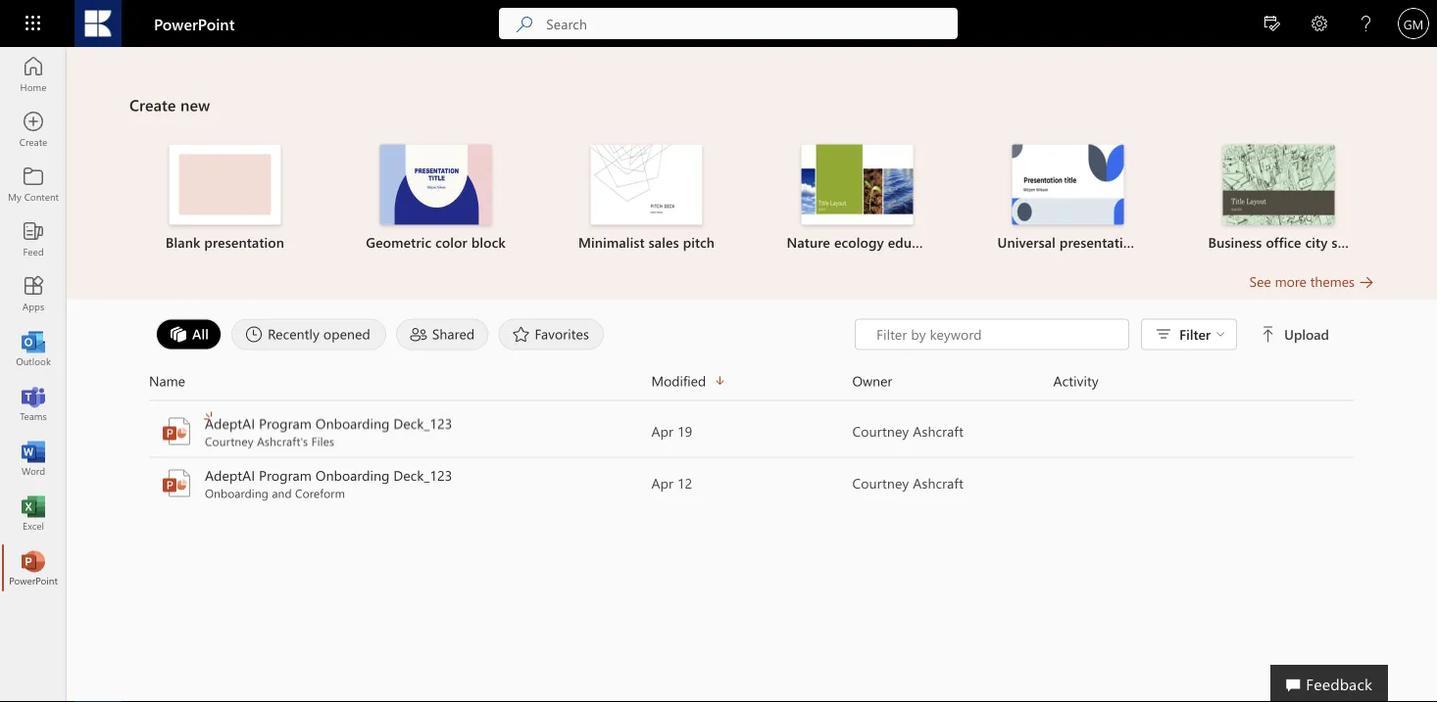 Task type: vqa. For each thing, say whether or not it's contained in the screenshot.
"PREMIUM" on the right of the page
no



Task type: locate. For each thing, give the bounding box(es) containing it.
row
[[149, 370, 1355, 402]]

activity, column 4 of 4 column header
[[1054, 370, 1355, 393]]


[[204, 412, 212, 420]]


[[1217, 331, 1225, 339]]

name adeptai program onboarding deck_123 cell for apr 19
[[149, 406, 652, 450]]

0 vertical spatial apr
[[652, 423, 674, 441]]

courtney
[[853, 423, 909, 441], [205, 434, 254, 450], [853, 475, 909, 493]]

presentation down universal presentation image
[[1060, 233, 1140, 251]]

2 deck_123 from the top
[[394, 467, 452, 485]]

owner button
[[853, 370, 1054, 393]]

recently opened element
[[231, 319, 386, 351]]

powerpoint
[[154, 13, 235, 34]]

minimalist sales pitch element
[[553, 145, 740, 252]]

2 adeptai from the top
[[205, 467, 255, 485]]

onboarding left and
[[205, 486, 269, 502]]

0 vertical spatial courtney ashcraft
[[853, 423, 964, 441]]

universal presentation element
[[975, 145, 1162, 252]]

adeptai up courtney ashcraft's files at the bottom left of page
[[205, 415, 255, 433]]

name adeptai program onboarding deck_123 cell down name button
[[149, 406, 652, 450]]

presentation right blank
[[204, 233, 284, 251]]

1 vertical spatial apr
[[652, 475, 674, 493]]

courtney down owner
[[853, 423, 909, 441]]

2 program from the top
[[259, 467, 312, 485]]

name adeptai program onboarding deck_123 cell down files
[[149, 466, 652, 502]]

apr 19
[[652, 423, 692, 441]]

go to excel image
[[24, 504, 43, 524]]

0 vertical spatial program
[[259, 415, 312, 433]]

tab list
[[151, 319, 855, 351]]

0 vertical spatial name adeptai program onboarding deck_123 cell
[[149, 406, 652, 450]]

presentation inside "element"
[[204, 233, 284, 251]]

0 vertical spatial ashcraft
[[913, 423, 964, 441]]

courtney ashcraft down courtney ashcraft popup button
[[853, 475, 964, 493]]

2 apr from the top
[[652, 475, 674, 493]]

0 vertical spatial deck_123
[[394, 415, 452, 433]]

ashcraft's
[[257, 434, 308, 450]]

apr left 12
[[652, 475, 674, 493]]

create new
[[129, 94, 210, 115]]

universal presentation
[[998, 233, 1140, 251]]

1 presentation from the left
[[204, 233, 284, 251]]

universal
[[998, 233, 1056, 251]]

geometric color block element
[[342, 145, 529, 252]]

universal presentation image
[[1012, 145, 1124, 225]]

ashcraft down owner button
[[913, 423, 964, 441]]

1 deck_123 from the top
[[394, 415, 452, 433]]

presentation for universal presentation
[[1060, 233, 1140, 251]]

program up and
[[259, 467, 312, 485]]

apr
[[652, 423, 674, 441], [652, 475, 674, 493]]

1 vertical spatial onboarding
[[316, 467, 390, 485]]

1 vertical spatial name adeptai program onboarding deck_123 cell
[[149, 466, 652, 502]]

owner
[[853, 372, 893, 390]]

home image
[[24, 65, 43, 84]]

onboarding up coreform on the left bottom of page
[[316, 467, 390, 485]]

onboarding up files
[[316, 415, 390, 433]]

deck_123 inside the adeptai program onboarding deck_123 onboarding and coreform
[[394, 467, 452, 485]]

courtney ashcraft
[[853, 423, 964, 441], [853, 475, 964, 493]]

favorites element
[[499, 319, 604, 351]]

modified
[[652, 372, 706, 390]]

courtney inside courtney ashcraft popup button
[[853, 423, 909, 441]]

1 vertical spatial adeptai
[[205, 467, 255, 485]]

1 ashcraft from the top
[[913, 423, 964, 441]]

shared
[[432, 325, 475, 343]]

adeptai inside the adeptai program onboarding deck_123 onboarding and coreform
[[205, 467, 255, 485]]

adeptai program onboarding deck_123 onboarding and coreform
[[205, 467, 452, 502]]

opened
[[323, 325, 371, 343]]

program up "ashcraft's"
[[259, 415, 312, 433]]

adeptai for adeptai program onboarding deck_123
[[205, 415, 255, 433]]

business office city sketch presentation background (widescreen) image
[[1223, 145, 1335, 225]]

modified button
[[652, 370, 853, 393]]

1 vertical spatial courtney ashcraft
[[853, 475, 964, 493]]

all tab
[[151, 319, 227, 351]]

name adeptai program onboarding deck_123 cell
[[149, 406, 652, 450], [149, 466, 652, 502]]

tab list containing all
[[151, 319, 855, 351]]

navigation
[[0, 47, 67, 596]]

go to word image
[[24, 449, 43, 469]]

blank
[[166, 233, 200, 251]]

ashcraft down courtney ashcraft popup button
[[913, 475, 964, 493]]

courtney down ''
[[205, 434, 254, 450]]

program inside the adeptai program onboarding deck_123 onboarding and coreform
[[259, 467, 312, 485]]

2 courtney ashcraft from the top
[[853, 475, 964, 493]]

nature ecology education photo presentation image
[[802, 145, 913, 225]]

0 vertical spatial adeptai
[[205, 415, 255, 433]]


[[1261, 327, 1277, 343]]

1 courtney ashcraft from the top
[[853, 423, 964, 441]]

program for adeptai program onboarding deck_123 onboarding and coreform
[[259, 467, 312, 485]]

name
[[149, 372, 185, 390]]

2 name adeptai program onboarding deck_123 cell from the top
[[149, 466, 652, 502]]

2 presentation from the left
[[1060, 233, 1140, 251]]

1 program from the top
[[259, 415, 312, 433]]

new
[[180, 94, 210, 115]]

account manager for giulia masi image
[[1398, 8, 1430, 39]]

presentation
[[204, 233, 284, 251], [1060, 233, 1140, 251]]

apr left 19
[[652, 423, 674, 441]]

go to your outlook image
[[24, 339, 43, 359]]

1 horizontal spatial presentation
[[1060, 233, 1140, 251]]

onboarding
[[316, 415, 390, 433], [316, 467, 390, 485], [205, 486, 269, 502]]

coreform
[[295, 486, 345, 502]]

0 vertical spatial onboarding
[[316, 415, 390, 433]]

1 vertical spatial deck_123
[[394, 467, 452, 485]]

powerpoint image
[[161, 416, 192, 448]]

2 vertical spatial onboarding
[[205, 486, 269, 502]]

adeptai down courtney ashcraft's files at the bottom left of page
[[205, 467, 255, 485]]

1 adeptai from the top
[[205, 415, 255, 433]]

courtney ashcraft's files
[[205, 434, 335, 450]]

adeptai
[[205, 415, 255, 433], [205, 467, 255, 485]]

files
[[311, 434, 335, 450]]

ashcraft
[[913, 423, 964, 441], [913, 475, 964, 493]]

1 vertical spatial ashcraft
[[913, 475, 964, 493]]

None search field
[[499, 8, 958, 39]]

1 name adeptai program onboarding deck_123 cell from the top
[[149, 406, 652, 450]]

1 apr from the top
[[652, 423, 674, 441]]

recently
[[268, 325, 320, 343]]

onboarding for adeptai program onboarding deck_123 onboarding and coreform
[[316, 467, 390, 485]]

1 vertical spatial program
[[259, 467, 312, 485]]

program
[[259, 415, 312, 433], [259, 467, 312, 485]]

courtney ashcraft down owner
[[853, 423, 964, 441]]

0 horizontal spatial presentation
[[204, 233, 284, 251]]

pitch
[[683, 233, 715, 251]]

deck_123
[[394, 415, 452, 433], [394, 467, 452, 485]]



Task type: describe. For each thing, give the bounding box(es) containing it.
filter 
[[1180, 326, 1225, 344]]

business office city sketch presentation background (widescreen) element
[[1185, 145, 1373, 252]]

go to teams image
[[24, 394, 43, 414]]

courtney ashcraft button
[[853, 422, 1054, 442]]

displaying 2 out of 37 files. status
[[855, 319, 1333, 351]]

see
[[1250, 273, 1271, 291]]

feedback
[[1306, 674, 1373, 695]]

powerpoint banner
[[0, 0, 1437, 50]]

ashcraft inside popup button
[[913, 423, 964, 441]]

and
[[272, 486, 292, 502]]

sales
[[649, 233, 679, 251]]

see more themes button
[[1250, 272, 1375, 292]]

name adeptai program onboarding deck_123 cell for apr 12
[[149, 466, 652, 502]]

create image
[[24, 120, 43, 139]]

 upload
[[1261, 326, 1330, 344]]

favorites tab
[[494, 319, 609, 351]]

organizational logo image
[[75, 0, 122, 47]]

filter
[[1180, 326, 1211, 344]]

row containing name
[[149, 370, 1355, 402]]

go to powerpoint image
[[24, 559, 43, 578]]

more
[[1275, 273, 1307, 291]]

feedback button
[[1271, 666, 1388, 703]]

feed image
[[24, 229, 43, 249]]

blank presentation element
[[131, 145, 319, 252]]

program for adeptai program onboarding deck_123
[[259, 415, 312, 433]]

create
[[129, 94, 176, 115]]

recently opened
[[268, 325, 371, 343]]

none search field inside 'powerpoint' "banner"
[[499, 8, 958, 39]]

12
[[677, 475, 692, 493]]

block
[[471, 233, 506, 251]]

presentation for blank presentation
[[204, 233, 284, 251]]

recently opened tab
[[227, 319, 391, 351]]

see more themes
[[1250, 273, 1355, 291]]

geometric color block
[[366, 233, 506, 251]]

geometric color block image
[[380, 145, 492, 225]]

apps image
[[24, 284, 43, 304]]

shared tab
[[391, 319, 494, 351]]

onboarding for adeptai program onboarding deck_123
[[316, 415, 390, 433]]

2 ashcraft from the top
[[913, 475, 964, 493]]

all
[[192, 325, 209, 343]]

apr for apr 19
[[652, 423, 674, 441]]

nature ecology education photo presentation element
[[764, 145, 951, 252]]

courtney inside name adeptai program onboarding deck_123 "cell"
[[205, 434, 254, 450]]

deck_123 for adeptai program onboarding deck_123 onboarding and coreform
[[394, 467, 452, 485]]

minimalist
[[578, 233, 645, 251]]

my content image
[[24, 175, 43, 194]]

powerpoint image
[[161, 468, 192, 500]]

adeptai program onboarding deck_123
[[205, 415, 452, 433]]

apr 12
[[652, 475, 692, 493]]

Filter by keyword text field
[[875, 325, 1119, 345]]

all element
[[156, 319, 222, 351]]

apr for apr 12
[[652, 475, 674, 493]]

minimalist sales pitch
[[578, 233, 715, 251]]

name button
[[149, 370, 652, 393]]

deck_123 for adeptai program onboarding deck_123
[[394, 415, 452, 433]]

courtney down courtney ashcraft popup button
[[853, 475, 909, 493]]

themes
[[1311, 273, 1355, 291]]

19
[[677, 423, 692, 441]]

courtney ashcraft inside popup button
[[853, 423, 964, 441]]

favorites
[[535, 325, 589, 343]]

shared element
[[396, 319, 489, 351]]

minimalist sales pitch image
[[591, 145, 703, 225]]

activity
[[1054, 372, 1099, 390]]

Search box. Suggestions appear as you type. search field
[[546, 8, 958, 39]]

geometric
[[366, 233, 432, 251]]

blank presentation
[[166, 233, 284, 251]]

color
[[435, 233, 468, 251]]

adeptai for adeptai program onboarding deck_123 onboarding and coreform
[[205, 467, 255, 485]]

upload
[[1285, 326, 1330, 344]]



